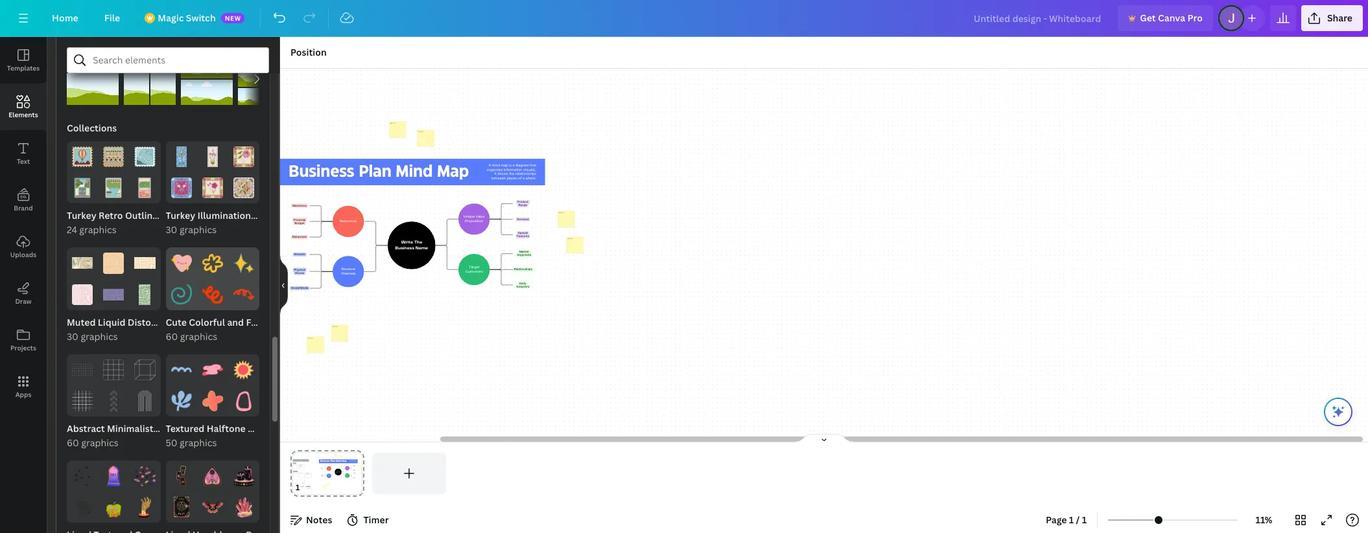 Task type: describe. For each thing, give the bounding box(es) containing it.
uploads
[[10, 250, 36, 259]]

a
[[489, 163, 491, 168]]

Page title text field
[[306, 482, 311, 495]]

turkey illumination-inspired lotus, carnation, and violet image
[[233, 147, 254, 167]]

apps button
[[0, 364, 47, 411]]

lined textured gradient halloween spider cobweb decoration image
[[72, 498, 93, 519]]

cute
[[166, 316, 187, 329]]

2 lined textured halftone organic shape image from the top
[[171, 391, 192, 412]]

file button
[[94, 5, 131, 31]]

/
[[1077, 514, 1080, 527]]

page 1 / 1
[[1046, 514, 1087, 527]]

relationships
[[514, 269, 532, 271]]

colorful
[[189, 316, 225, 329]]

30 inside muted liquid distorted backgrounds 30 graphics
[[67, 331, 78, 343]]

canva assistant image
[[1331, 405, 1347, 420]]

turkey for 30
[[166, 210, 195, 222]]

draw
[[15, 297, 32, 306]]

features
[[517, 235, 529, 238]]

market segments
[[517, 251, 531, 257]]

lined handdrawn black magic candles on a casting platform image
[[233, 466, 254, 487]]

abstract minimalist lined elements 60 graphics
[[67, 423, 224, 450]]

Search elements search field
[[93, 48, 243, 73]]

services
[[517, 218, 529, 221]]

turkey illumination-inspired gillyflower and violet block image
[[202, 178, 223, 199]]

60 inside abstract minimalist lined elements 60 graphics
[[67, 437, 79, 450]]

graphics inside muted liquid distorted backgrounds 30 graphics
[[81, 331, 118, 343]]

liquid
[[98, 316, 126, 329]]

graphics inside cute colorful and fun freeform elements 60 graphics
[[180, 331, 217, 343]]

turkey illumination-inspired jasmine, tulip and gillyflower image
[[233, 178, 254, 199]]

2 1 from the left
[[1082, 514, 1087, 527]]

magic
[[158, 12, 184, 24]]

get canva pro
[[1141, 12, 1203, 24]]

blocks
[[321, 210, 350, 222]]

product range
[[518, 201, 529, 207]]

lined textured halftone abstract shapes image
[[202, 360, 223, 381]]

lined textured gradient halloween tombstone decoration image
[[103, 466, 124, 487]]

textured halftone elements button
[[166, 422, 289, 437]]

mind
[[492, 163, 500, 168]]

halftone
[[207, 423, 246, 435]]

text button
[[0, 130, 47, 177]]

whole.
[[526, 176, 537, 181]]

projects
[[10, 344, 36, 353]]

and
[[227, 316, 244, 329]]

between
[[492, 176, 506, 181]]

untitled media image up "muted"
[[72, 284, 93, 305]]

lined handdrawn witchy night moth potion ingredient with moon and stars image
[[202, 498, 223, 519]]

brand button
[[0, 177, 47, 224]]

turkey retro outlined lake tuz stamp image
[[134, 178, 155, 199]]

lined textured gradient halloween poisoned apple decoration image
[[103, 498, 124, 519]]

elements button
[[0, 84, 47, 130]]

hide image
[[280, 254, 288, 317]]

lined
[[156, 423, 180, 435]]

shows
[[498, 172, 508, 176]]

is
[[509, 163, 512, 168]]

early
[[520, 282, 526, 285]]

early adopters
[[517, 282, 529, 288]]

muted
[[67, 316, 96, 329]]

pieces
[[507, 176, 518, 181]]

untitled media image left cute colorful heart with sparkles image
[[134, 253, 155, 274]]

magic switch
[[158, 12, 216, 24]]

file
[[104, 12, 120, 24]]

stamps
[[212, 210, 245, 222]]

relationships
[[516, 172, 537, 176]]

financial budget
[[294, 219, 306, 225]]

2 untitled media image from the top
[[103, 284, 124, 305]]

templates button
[[0, 37, 47, 84]]

social media
[[291, 287, 308, 290]]

graphics inside turkey retro outlined landmark stamps 24 graphics
[[79, 224, 117, 236]]

cute colorful twirly arrow image
[[233, 284, 254, 305]]

backgrounds
[[172, 316, 229, 329]]

financial
[[294, 219, 306, 222]]

market
[[520, 251, 529, 254]]

outlined
[[125, 210, 164, 222]]

website
[[294, 254, 305, 256]]

graphics inside abstract minimalist lined elements 60 graphics
[[81, 437, 118, 450]]

untitled media image up "distorted"
[[134, 284, 155, 305]]

cute colorful heart with sparkles image
[[171, 253, 192, 274]]

physical
[[294, 269, 305, 272]]

physical stores
[[294, 269, 305, 275]]

position
[[291, 46, 327, 58]]

turkey illumination-inspired jasmine and tulip block image
[[171, 147, 192, 167]]

60 inside cute colorful and fun freeform elements 60 graphics
[[166, 331, 178, 343]]

cute colorful sparkles image
[[233, 253, 254, 274]]

cute colorful and fun freeform elements 60 graphics
[[166, 316, 349, 343]]

special
[[518, 232, 528, 235]]

lined textured halftone organic shape image
[[233, 391, 254, 412]]

machinery
[[293, 205, 307, 207]]

freeform
[[265, 316, 306, 329]]

abstract
[[67, 423, 105, 435]]

cute colorful bloom image
[[202, 253, 223, 274]]

turkey retro outlined landmark stamps 24 graphics
[[67, 210, 245, 236]]

product
[[518, 201, 529, 204]]

of
[[519, 176, 522, 181]]

segments
[[517, 254, 531, 257]]

turkey retro outlined pamukkale calcium pools stamp image
[[134, 147, 155, 167]]

retro
[[99, 210, 123, 222]]

minimalist
[[107, 423, 153, 435]]

floral
[[293, 210, 318, 222]]

11%
[[1256, 514, 1273, 527]]

11% button
[[1244, 511, 1286, 531]]

untitled media image down 24
[[72, 253, 93, 274]]

turkey retro outlined ephesus stamp image
[[103, 147, 124, 167]]

inspired
[[255, 210, 291, 222]]

notes button
[[285, 511, 338, 531]]

hide pages image
[[793, 434, 856, 444]]



Task type: vqa. For each thing, say whether or not it's contained in the screenshot.
Neutral Vintage Birthday Invitation Card image
no



Task type: locate. For each thing, give the bounding box(es) containing it.
stores
[[295, 272, 304, 275]]

untitled media image
[[103, 253, 124, 274], [103, 284, 124, 305]]

0 horizontal spatial turkey
[[67, 210, 96, 222]]

lined handdrawn witchy spellbook with pentagram image
[[171, 498, 192, 519]]

brand
[[14, 204, 33, 213]]

visually.
[[524, 168, 537, 172]]

muted liquid distorted backgrounds 30 graphics
[[67, 316, 229, 343]]

social
[[291, 287, 299, 290]]

1 vertical spatial lined textured halftone organic shape image
[[171, 391, 192, 412]]

special features
[[517, 232, 529, 238]]

0 horizontal spatial 1
[[1070, 514, 1074, 527]]

lined textured halftone sun shape image
[[233, 360, 254, 381]]

turkey for 24
[[67, 210, 96, 222]]

elements
[[9, 110, 38, 119], [308, 316, 349, 329], [182, 423, 224, 435], [248, 423, 289, 435]]

graphics down abstract
[[81, 437, 118, 450]]

lined handdrawn magical witchy tarot cards image
[[171, 466, 192, 487]]

new
[[225, 14, 241, 23]]

lined textured gradient halloween candy confetti decoration image
[[134, 466, 155, 487]]

uploads button
[[0, 224, 47, 271]]

0 vertical spatial 30
[[166, 224, 177, 236]]

textured halftone elements 50 graphics
[[166, 423, 289, 450]]

2 turkey from the left
[[166, 210, 195, 222]]

turkey inside turkey retro outlined landmark stamps 24 graphics
[[67, 210, 96, 222]]

1 horizontal spatial 60
[[166, 331, 178, 343]]

elements down lined textured halftone organic flower shape image
[[182, 423, 224, 435]]

lined textured halftone organic flower shape image
[[202, 391, 223, 412]]

text
[[17, 157, 30, 166]]

1 vertical spatial 60
[[67, 437, 79, 450]]

lined handdrawn witchy ouija planchette image
[[202, 466, 223, 487]]

1 turkey from the left
[[67, 210, 96, 222]]

textured
[[166, 423, 205, 435]]

notes
[[306, 514, 332, 527]]

landmark
[[166, 210, 210, 222]]

0 vertical spatial a
[[513, 163, 515, 168]]

graphics down 'retro'
[[79, 224, 117, 236]]

0 horizontal spatial a
[[513, 163, 515, 168]]

turkey retro outlined landmark stamps button
[[67, 209, 245, 223]]

0 horizontal spatial 60
[[67, 437, 79, 450]]

information
[[504, 168, 523, 172]]

graphics
[[79, 224, 117, 236], [180, 224, 217, 236], [81, 331, 118, 343], [180, 331, 217, 343], [81, 437, 118, 450], [180, 437, 217, 450]]

30
[[166, 224, 177, 236], [67, 331, 78, 343]]

cute colorful twirl image
[[171, 284, 192, 305]]

60 down cute on the bottom
[[166, 331, 178, 343]]

1 1 from the left
[[1070, 514, 1074, 527]]

elements down "media"
[[308, 316, 349, 329]]

lined textured gradient halloween spider clutter decoration image
[[72, 466, 93, 487]]

range
[[519, 204, 527, 207]]

lined textured gradient halloween zombie hand decoration image
[[134, 498, 155, 519]]

diagram
[[516, 163, 529, 168]]

lined textured halftone organic shape image
[[171, 360, 192, 381], [171, 391, 192, 412]]

graphics inside textured halftone elements 50 graphics
[[180, 437, 217, 450]]

1 left /
[[1070, 514, 1074, 527]]

side panel tab list
[[0, 37, 47, 411]]

lined handdrawn crystal gems on a crystal holder mold image
[[233, 498, 254, 519]]

main menu bar
[[0, 0, 1369, 37]]

projects button
[[0, 317, 47, 364]]

timer
[[364, 514, 389, 527]]

1 right /
[[1082, 514, 1087, 527]]

1
[[1070, 514, 1074, 527], [1082, 514, 1087, 527]]

draw button
[[0, 271, 47, 317]]

that
[[530, 163, 537, 168]]

turkey illumination-inspired tulip and violet block image
[[202, 147, 223, 167]]

50
[[166, 437, 177, 450]]

Design title text field
[[964, 5, 1113, 31]]

a right of
[[523, 176, 525, 181]]

a
[[513, 163, 515, 168], [523, 176, 525, 181]]

turkey illumination-inspired lily, tulip and violet block image
[[171, 178, 192, 199]]

30 inside turkey illumination-inspired floral blocks 30 graphics
[[166, 224, 177, 236]]

distorted
[[128, 316, 170, 329]]

collections
[[67, 122, 117, 134]]

60 down abstract
[[67, 437, 79, 450]]

templates
[[7, 64, 40, 73]]

1 untitled media image from the top
[[103, 253, 124, 274]]

untitled media image up liquid
[[103, 284, 124, 305]]

graphics down 'backgrounds'
[[180, 331, 217, 343]]

0 vertical spatial untitled media image
[[103, 253, 124, 274]]

lined textured halftone organic shape image up textured
[[171, 391, 192, 412]]

illumination-
[[198, 210, 255, 222]]

1 lined textured halftone organic shape image from the top
[[171, 360, 192, 381]]

untitled media image
[[72, 253, 93, 274], [134, 253, 155, 274], [72, 284, 93, 305], [134, 284, 155, 305]]

home
[[52, 12, 78, 24]]

graphics down liquid
[[81, 331, 118, 343]]

map
[[501, 163, 508, 168]]

timer button
[[343, 511, 394, 531]]

home link
[[42, 5, 89, 31]]

0 vertical spatial lined textured halftone organic shape image
[[171, 360, 192, 381]]

graphics down landmark
[[180, 224, 217, 236]]

cute colorful and fun freeform elements button
[[166, 316, 349, 330]]

elements down lined textured halftone organic shape icon
[[248, 423, 289, 435]]

switch
[[186, 12, 216, 24]]

elements inside abstract minimalist lined elements 60 graphics
[[182, 423, 224, 435]]

turkey down turkey illumination-inspired lily, tulip and violet block icon
[[166, 210, 195, 222]]

lined textured halftone organic shape image left lined textured halftone abstract shapes icon
[[171, 360, 192, 381]]

1 horizontal spatial 30
[[166, 224, 177, 236]]

elements inside cute colorful and fun freeform elements 60 graphics
[[308, 316, 349, 329]]

position button
[[285, 42, 332, 63]]

elements up text button
[[9, 110, 38, 119]]

elements inside textured halftone elements 50 graphics
[[248, 423, 289, 435]]

untitled media image down 'retro'
[[103, 253, 124, 274]]

elements inside elements button
[[9, 110, 38, 119]]

organizes
[[487, 168, 503, 172]]

1 horizontal spatial turkey
[[166, 210, 195, 222]]

turkey
[[67, 210, 96, 222], [166, 210, 195, 222]]

the
[[509, 172, 515, 176]]

get canva pro button
[[1119, 5, 1214, 31]]

1 vertical spatial 30
[[67, 331, 78, 343]]

turkey retro outlined mediterranean stamp image
[[103, 178, 124, 199]]

share button
[[1302, 5, 1364, 31]]

1 horizontal spatial 1
[[1082, 514, 1087, 527]]

budget
[[295, 222, 305, 225]]

30 down turkey retro outlined landmark stamps button
[[166, 224, 177, 236]]

page
[[1046, 514, 1067, 527]]

0 horizontal spatial 30
[[67, 331, 78, 343]]

turkey retro outlined cappadocia stamp image
[[72, 147, 93, 167]]

a mind map is a diagram that organizes information visually. it shows the relationships between pieces of a whole.
[[487, 163, 537, 181]]

turkey inside turkey illumination-inspired floral blocks 30 graphics
[[166, 210, 195, 222]]

canva
[[1159, 12, 1186, 24]]

turkey illumination-inspired floral blocks button
[[166, 209, 350, 223]]

0 vertical spatial 60
[[166, 331, 178, 343]]

30 down "muted"
[[67, 331, 78, 343]]

turkey up 24
[[67, 210, 96, 222]]

cute colorful twirl image
[[202, 284, 223, 305]]

1 vertical spatial untitled media image
[[103, 284, 124, 305]]

graphics inside turkey illumination-inspired floral blocks 30 graphics
[[180, 224, 217, 236]]

page 1 image
[[291, 453, 364, 495]]

turkey retro outlined bodrum stamp image
[[72, 178, 93, 199]]

it
[[495, 172, 497, 176]]

abstract minimalist lined elements button
[[67, 422, 224, 437]]

24
[[67, 224, 77, 236]]

1 vertical spatial a
[[523, 176, 525, 181]]

a right is
[[513, 163, 515, 168]]

1 horizontal spatial a
[[523, 176, 525, 181]]

manpower
[[292, 236, 307, 239]]

turkey illumination-inspired floral blocks 30 graphics
[[166, 210, 350, 236]]

graphics down textured
[[180, 437, 217, 450]]



